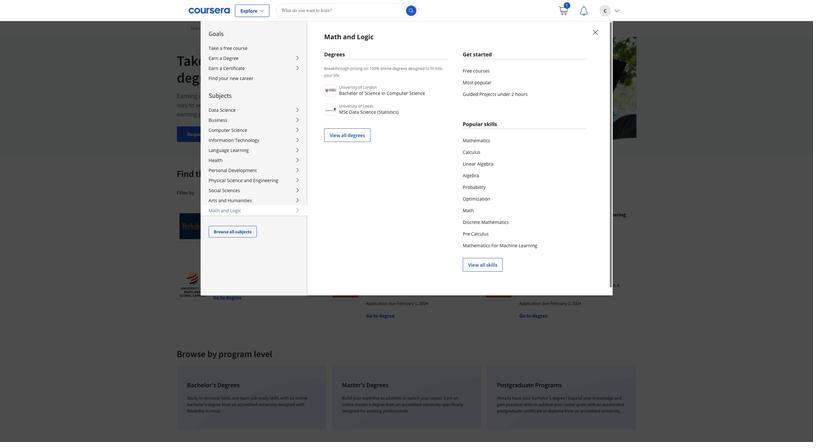 Task type: locate. For each thing, give the bounding box(es) containing it.
(statistics)
[[377, 109, 399, 115]]

computer science button
[[201, 125, 307, 135]]

your inside breakthrough pricing on 100% online degrees designed to fit into your life.
[[324, 73, 333, 78]]

study
[[258, 212, 271, 218], [187, 396, 198, 402]]

0 vertical spatial or
[[232, 92, 238, 100]]

2 university from the top
[[339, 104, 357, 109]]

master's up data science popup button
[[239, 92, 262, 100]]

1 vertical spatial degrees
[[348, 132, 365, 139]]

learning down information technology on the top left
[[230, 147, 249, 154]]

optimization link
[[463, 193, 586, 205]]

due
[[236, 224, 243, 230], [389, 301, 396, 307], [542, 301, 549, 307]]

0 horizontal spatial computer
[[209, 127, 230, 133]]

calculus up linear
[[463, 149, 480, 155]]

2 vertical spatial computer
[[575, 212, 598, 218]]

1 horizontal spatial 1,
[[568, 301, 571, 307]]

2 vertical spatial learning
[[519, 243, 537, 249]]

1 application due february 1, 2024 from the left
[[366, 301, 428, 307]]

bachelor's
[[203, 92, 231, 100], [532, 396, 551, 402], [187, 402, 207, 408]]

filter
[[177, 190, 188, 196]]

or
[[232, 92, 238, 100], [402, 396, 406, 402], [543, 409, 547, 415]]

1 horizontal spatial math and logic
[[324, 32, 374, 41]]

for left working
[[360, 409, 366, 415]]

degrees inside breakthrough pricing on 100% online degrees designed to fit into your life.
[[393, 66, 407, 71]]

1 horizontal spatial universities
[[552, 283, 575, 289]]

online inside breakthrough pricing on 100% online degrees designed to fit into your life.
[[380, 66, 392, 71]]

learning down pre calculus link
[[519, 243, 537, 249]]

close image
[[591, 28, 599, 36], [591, 28, 599, 36], [591, 28, 599, 36], [591, 28, 599, 36], [591, 28, 599, 36], [591, 28, 599, 36], [591, 28, 599, 36], [591, 28, 600, 37]]

all for subjects
[[229, 229, 234, 235]]

or down achieve at right
[[543, 409, 547, 415]]

0 horizontal spatial report,
[[378, 289, 392, 295]]

2 vertical spatial all
[[480, 262, 485, 268]]

degree
[[223, 55, 239, 61]]

0 vertical spatial mathematics
[[463, 138, 490, 144]]

view down pre calculus
[[468, 262, 479, 268]]

career up life. at left top
[[298, 52, 337, 70]]

view down "msc"
[[330, 132, 340, 139]]

0 vertical spatial algebra
[[477, 161, 493, 167]]

1 horizontal spatial public
[[540, 283, 552, 289]]

university for msc
[[339, 104, 357, 109]]

list
[[463, 65, 586, 100], [174, 363, 639, 433]]

career down expand
[[564, 402, 576, 408]]

earning
[[177, 92, 197, 100]]

specifically
[[442, 402, 463, 408]]

1 horizontal spatial 2023)
[[547, 289, 557, 295]]

0 horizontal spatial study
[[187, 396, 198, 402]]

2 u.s. from the left
[[587, 283, 595, 289]]

earn inside build your expertise to advance or switch your career. earn an online master's degree from an accredited university specifically designed for working professionals.
[[444, 396, 453, 402]]

1 vertical spatial algebra
[[463, 173, 479, 179]]

of inside university of leeds msc data science (statistics)
[[358, 104, 362, 109]]

university for bachelor
[[339, 85, 357, 90]]

and left learn
[[232, 396, 239, 402]]

accredited inside build your expertise to advance or switch your career. earn an online master's degree from an accredited university specifically designed for working professionals.
[[402, 402, 422, 408]]

logic down humanities
[[230, 208, 241, 214]]

and right arts
[[218, 198, 226, 204]]

universities for first university of illinois at urbana-champaign image from the left
[[399, 283, 421, 289]]

accredited down goals
[[580, 409, 600, 415]]

master's down expertise at the bottom left of page
[[355, 402, 371, 408]]

1 horizontal spatial u.s.
[[587, 283, 595, 289]]

algebra right linear
[[477, 161, 493, 167]]

a left free
[[220, 45, 222, 51]]

by right filter
[[189, 190, 194, 196]]

all left subjects
[[229, 229, 234, 235]]

0 vertical spatial learning
[[227, 25, 246, 31]]

science right flexible
[[409, 90, 425, 96]]

1 horizontal spatial university
[[333, 92, 359, 100]]

2 (u.s. from the left
[[596, 283, 605, 289]]

from down fields
[[222, 402, 231, 408]]

2023)
[[393, 289, 404, 295], [547, 289, 557, 295]]

get
[[463, 51, 472, 58]]

1 vertical spatial mathematics
[[481, 219, 509, 226]]

2 horizontal spatial all
[[480, 262, 485, 268]]

personal
[[209, 167, 227, 174]]

and inside dropdown button
[[221, 208, 229, 214]]

1 horizontal spatial find
[[209, 75, 218, 81]]

math
[[324, 32, 341, 41], [209, 208, 220, 214], [463, 208, 474, 214]]

university of illinois at urbana-champaign image
[[330, 269, 361, 301], [483, 269, 514, 301]]

career inside explore menu element
[[240, 75, 253, 81]]

earn a certificate button
[[201, 63, 307, 73]]

degrees down "msc"
[[348, 132, 365, 139]]

0 horizontal spatial math and logic
[[209, 208, 241, 214]]

math and logic down arts and humanities
[[209, 208, 241, 214]]

course
[[233, 45, 247, 51]]

fit
[[430, 66, 434, 71]]

2 vertical spatial designed
[[342, 409, 359, 415]]

a for free
[[220, 45, 222, 51]]

1 top from the left
[[378, 283, 385, 289]]

go
[[213, 236, 219, 243], [213, 295, 219, 301], [366, 313, 372, 319], [519, 313, 526, 319]]

view all degrees link
[[324, 129, 371, 142]]

accredited inside 'study in-demand fields and learn job-ready skills with an online bachelor's degree from an accredited university designed with flexibility in mind.'
[[237, 402, 257, 408]]

mathematics for mathematics for machine learning
[[463, 243, 490, 249]]

1 horizontal spatial for
[[360, 409, 366, 415]]

for
[[259, 168, 270, 180], [360, 409, 366, 415]]

arts and humanities button
[[201, 196, 307, 206]]

a down earn a degree
[[220, 65, 222, 71]]

career
[[298, 52, 337, 70], [240, 75, 253, 81], [564, 402, 576, 408]]

1 vertical spatial calculus
[[471, 231, 489, 237]]

optimization
[[463, 196, 490, 202]]

university of california, berkeley image
[[177, 211, 208, 242]]

0 horizontal spatial university
[[258, 402, 277, 408]]

list containing free courses
[[463, 65, 586, 100]]

1 vertical spatial computer
[[209, 127, 230, 133]]

2 report, from the left
[[532, 289, 546, 295]]

0 vertical spatial career
[[298, 52, 337, 70]]

1 horizontal spatial university of illinois at urbana-champaign image
[[483, 269, 514, 301]]

accredited down switch
[[402, 402, 422, 408]]

1 vertical spatial browse
[[177, 349, 206, 360]]

career right new
[[240, 75, 253, 81]]

my learning link
[[217, 21, 248, 36]]

view all degrees
[[330, 132, 365, 139]]

0 horizontal spatial data
[[209, 107, 219, 113]]

master for master of engineering in computer engineering
[[520, 212, 535, 218]]

by for browse
[[207, 349, 217, 360]]

view
[[330, 132, 340, 139], [468, 262, 479, 268]]

master's inside the earning a bachelor's or master's online from an accredited university can be a flexible way to acquire an important credential while boosting your knowledge, skills, and earning potential.
[[239, 92, 262, 100]]

1 horizontal spatial due
[[389, 301, 396, 307]]

1 horizontal spatial #12
[[519, 283, 526, 289]]

world
[[366, 289, 377, 295], [519, 289, 531, 295]]

degrees inside 'math and logic' menu item
[[324, 51, 345, 58]]

university up knowledge,
[[333, 92, 359, 100]]

a up acquire
[[199, 92, 202, 100]]

skills,
[[368, 101, 383, 109]]

find for find the right degree for you
[[177, 168, 194, 180]]

mathematics down the popular skills
[[463, 138, 490, 144]]

accredited up boosting
[[303, 92, 332, 100]]

1 horizontal spatial view
[[468, 262, 479, 268]]

master down "mathematics for machine learning" link in the right bottom of the page
[[519, 270, 535, 277]]

1 vertical spatial or
[[402, 396, 406, 402]]

math down arts
[[209, 208, 220, 214]]

view inside "view all skills" link
[[468, 262, 479, 268]]

1 1, from the left
[[415, 301, 418, 307]]

skills up certificate on the bottom
[[523, 402, 533, 408]]

your down university of london logo
[[322, 101, 335, 109]]

1 horizontal spatial bachelor
[[339, 90, 358, 96]]

earn a certificate
[[209, 65, 245, 71]]

of for master of advanced study in engineering
[[229, 212, 234, 218]]

degrees right 100%
[[393, 66, 407, 71]]

certificate
[[523, 409, 542, 415]]

and down 'development'
[[244, 178, 252, 184]]

What do you want to learn? text field
[[276, 3, 419, 18]]

0 horizontal spatial find
[[177, 168, 194, 180]]

0 horizontal spatial degrees
[[217, 381, 240, 390]]

career inside already have your bachelor's degree? expand your knowledge and gain practical skills to achieve your career goals with an accelerated postgraduate certificate or diploma from an accredited university.
[[564, 402, 576, 408]]

already have your bachelor's degree? expand your knowledge and gain practical skills to achieve your career goals with an accelerated postgraduate certificate or diploma from an accredited university.
[[497, 396, 624, 415]]

all down "msc"
[[341, 132, 347, 139]]

postgraduate
[[497, 409, 522, 415]]

list containing bachelor's degrees
[[174, 363, 639, 433]]

0 vertical spatial degrees
[[393, 66, 407, 71]]

university inside build your expertise to advance or switch your career. earn an online master's degree from an accredited university specifically designed for working professionals.
[[422, 402, 441, 408]]

technology right cybersecurity
[[296, 270, 322, 277]]

1 horizontal spatial career
[[298, 52, 337, 70]]

learning inside my learning link
[[227, 25, 246, 31]]

0 vertical spatial designed
[[408, 66, 425, 71]]

in inside university of london bachelor of science in computer science
[[382, 90, 385, 96]]

your left life. at left top
[[324, 73, 333, 78]]

mind.
[[210, 409, 221, 415]]

university down ready
[[258, 402, 277, 408]]

browse all subjects button
[[209, 226, 257, 238]]

degrees up expertise at the bottom left of page
[[366, 381, 389, 390]]

1 university from the top
[[339, 85, 357, 90]]

accredited down learn
[[237, 402, 257, 408]]

take inside explore menu element
[[209, 45, 219, 51]]

application due february 1, 2024
[[366, 301, 428, 307], [519, 301, 581, 307]]

can
[[361, 92, 370, 100]]

master down "optimization" link
[[520, 212, 535, 218]]

1 university of illinois at urbana-champaign image from the left
[[330, 269, 361, 301]]

of for master of science in management (imsm)
[[536, 270, 540, 277]]

study inside 'study in-demand fields and learn job-ready skills with an online bachelor's degree from an accredited university designed with flexibility in mind.'
[[187, 396, 198, 402]]

you
[[272, 168, 286, 180]]

math and logic menu item
[[307, 21, 612, 421]]

to inside the earning a bachelor's or master's online from an accredited university can be a flexible way to acquire an important credential while boosting your knowledge, skills, and earning potential.
[[189, 101, 194, 109]]

0 horizontal spatial february
[[244, 224, 261, 230]]

browse
[[214, 229, 229, 235], [177, 349, 206, 360]]

and down what do you want to learn? text box
[[343, 32, 355, 41]]

from up while
[[281, 92, 294, 100]]

0 horizontal spatial u.s.
[[434, 283, 442, 289]]

your down degree?
[[554, 402, 563, 408]]

1 horizontal spatial technology
[[296, 270, 322, 277]]

data right "msc"
[[349, 109, 359, 115]]

all down mathematics for machine learning
[[480, 262, 485, 268]]

1 vertical spatial by
[[207, 349, 217, 360]]

1 vertical spatial master's
[[355, 402, 371, 408]]

university inside university of london bachelor of science in computer science
[[339, 85, 357, 90]]

right
[[210, 168, 229, 180]]

0 vertical spatial logic
[[357, 32, 374, 41]]

degrees for master's degrees
[[366, 381, 389, 390]]

skills right ready
[[270, 396, 279, 402]]

popular skills
[[463, 121, 497, 128]]

to inside build your expertise to advance or switch your career. earn an online master's degree from an accredited university specifically designed for working professionals.
[[381, 396, 385, 402]]

(u.s.
[[443, 283, 451, 289], [596, 283, 605, 289]]

1 news from the left
[[452, 283, 463, 289]]

math inside dropdown button
[[209, 208, 220, 214]]

mathematics up pre calculus
[[481, 219, 509, 226]]

0 vertical spatial math and logic
[[324, 32, 374, 41]]

and down flexible
[[384, 101, 395, 109]]

bachelor's up acquire
[[203, 92, 231, 100]]

for
[[491, 243, 498, 249]]

news for second university of illinois at urbana-champaign image
[[606, 283, 616, 289]]

2 vertical spatial career
[[564, 402, 576, 408]]

pre calculus link
[[463, 229, 586, 240]]

of for university of london bachelor of science in computer science
[[358, 85, 362, 90]]

browse inside button
[[214, 229, 229, 235]]

all for degrees
[[341, 132, 347, 139]]

1 vertical spatial designed
[[278, 402, 295, 408]]

earn up earn a certificate
[[209, 55, 218, 61]]

demand
[[204, 396, 220, 402]]

logic up "on"
[[357, 32, 374, 41]]

probability
[[463, 184, 486, 191]]

2 horizontal spatial designed
[[408, 66, 425, 71]]

universities for second university of illinois at urbana-champaign image
[[552, 283, 575, 289]]

degrees up fields
[[217, 381, 240, 390]]

earning
[[177, 110, 197, 118]]

be
[[371, 92, 378, 100]]

bachelor
[[339, 90, 358, 96], [213, 270, 233, 277]]

and inside popup button
[[244, 178, 252, 184]]

view inside view all degrees link
[[330, 132, 340, 139]]

take for take charge of your career with an online degree
[[177, 52, 205, 70]]

2 universities from the left
[[552, 283, 575, 289]]

certificate
[[223, 65, 245, 71]]

0 horizontal spatial degrees
[[348, 132, 365, 139]]

browse for browse all subjects
[[214, 229, 229, 235]]

degrees
[[393, 66, 407, 71], [348, 132, 365, 139]]

explore button
[[235, 4, 269, 17]]

learning inside "mathematics for machine learning" link
[[519, 243, 537, 249]]

math and logic down what do you want to learn? text box
[[324, 32, 374, 41]]

1 vertical spatial find
[[177, 168, 194, 180]]

view all skills link
[[463, 258, 503, 272]]

1 horizontal spatial application due february 1, 2024
[[519, 301, 581, 307]]

0 vertical spatial for
[[259, 168, 270, 180]]

or up important
[[232, 92, 238, 100]]

from right "diploma"
[[565, 409, 574, 415]]

bachelor's up achieve at right
[[532, 396, 551, 402]]

all inside button
[[229, 229, 234, 235]]

learning inside language learning popup button
[[230, 147, 249, 154]]

take charge of your career with an online degree
[[177, 52, 426, 87]]

university down life. at left top
[[339, 85, 357, 90]]

0 horizontal spatial for
[[259, 168, 270, 180]]

find up filter by
[[177, 168, 194, 180]]

learning for my learning
[[227, 25, 246, 31]]

probability link
[[463, 182, 586, 193]]

from down advance
[[386, 402, 395, 408]]

by left program
[[207, 349, 217, 360]]

designed inside build your expertise to advance or switch your career. earn an online master's degree from an accredited university specifically designed for working professionals.
[[342, 409, 359, 415]]

have
[[512, 396, 521, 402]]

a for certificate
[[220, 65, 222, 71]]

university of leeds logo image
[[325, 104, 337, 116]]

1 (u.s. from the left
[[443, 283, 451, 289]]

1 vertical spatial university
[[339, 104, 357, 109]]

2 1, from the left
[[568, 301, 571, 307]]

with inside 'take charge of your career with an online degree'
[[339, 52, 367, 70]]

degree
[[177, 69, 219, 87], [231, 168, 257, 180], [226, 236, 242, 243], [226, 295, 242, 301], [379, 313, 395, 319], [532, 313, 548, 319], [208, 402, 221, 408], [372, 402, 385, 408]]

science up business
[[220, 107, 236, 113]]

take inside 'take charge of your career with an online degree'
[[177, 52, 205, 70]]

by
[[189, 190, 194, 196], [207, 349, 217, 360]]

1 horizontal spatial or
[[402, 396, 406, 402]]

1 report, from the left
[[378, 289, 392, 295]]

skills
[[484, 121, 497, 128], [486, 262, 497, 268], [270, 396, 279, 402], [523, 402, 533, 408]]

your up "find your new career" link
[[267, 52, 295, 70]]

1 horizontal spatial all
[[341, 132, 347, 139]]

your left new
[[219, 75, 229, 81]]

data inside university of leeds msc data science (statistics)
[[349, 109, 359, 115]]

your right switch
[[421, 396, 429, 402]]

achieve
[[539, 402, 553, 408]]

from inside 'study in-demand fields and learn job-ready skills with an online bachelor's degree from an accredited university designed with flexibility in mind.'
[[222, 402, 231, 408]]

1 horizontal spatial by
[[207, 349, 217, 360]]

1 vertical spatial study
[[187, 396, 198, 402]]

0 horizontal spatial math
[[209, 208, 220, 214]]

fields
[[221, 396, 231, 402]]

bachelor's up 'flexibility'
[[187, 402, 207, 408]]

a left degree
[[220, 55, 222, 61]]

1 vertical spatial take
[[177, 52, 205, 70]]

1 u.s. from the left
[[434, 283, 442, 289]]

and inside 'study in-demand fields and learn job-ready skills with an online bachelor's degree from an accredited university designed with flexibility in mind.'
[[232, 396, 239, 402]]

master
[[213, 212, 228, 218], [520, 212, 535, 218], [519, 270, 535, 277]]

master for master of advanced study in engineering
[[213, 212, 228, 218]]

0 horizontal spatial top
[[378, 283, 385, 289]]

your inside 'take charge of your career with an online degree'
[[267, 52, 295, 70]]

1 universities from the left
[[399, 283, 421, 289]]

browse by program level
[[177, 349, 272, 360]]

1 vertical spatial bachelor's
[[532, 396, 551, 402]]

1
[[566, 2, 568, 8]]

find
[[209, 75, 218, 81], [177, 168, 194, 180]]

skills inside already have your bachelor's degree? expand your knowledge and gain practical skills to achieve your career goals with an accelerated postgraduate certificate or diploma from an accredited university.
[[523, 402, 533, 408]]

degree inside build your expertise to advance or switch your career. earn an online master's degree from an accredited university specifically designed for working professionals.
[[372, 402, 385, 408]]

1 #12 in top public universities in the u.s. (u.s. news & world report, 2023) from the left
[[366, 283, 466, 295]]

0 vertical spatial take
[[209, 45, 219, 51]]

u.s.
[[434, 283, 442, 289], [587, 283, 595, 289]]

computer inside popup button
[[209, 127, 230, 133]]

dartmouth college image
[[483, 211, 514, 242]]

2 university of illinois at urbana-champaign image from the left
[[483, 269, 514, 301]]

find inside explore menu element
[[209, 75, 218, 81]]

2 horizontal spatial math
[[463, 208, 474, 214]]

a
[[220, 45, 222, 51], [220, 55, 222, 61], [220, 65, 222, 71], [199, 92, 202, 100], [379, 92, 383, 100]]

science
[[365, 90, 380, 96], [409, 90, 425, 96], [220, 107, 236, 113], [360, 109, 376, 115], [231, 127, 247, 133], [227, 178, 243, 184], [240, 270, 257, 277], [541, 270, 558, 277]]

None search field
[[276, 3, 419, 18]]

find down earn a certificate
[[209, 75, 218, 81]]

logic inside menu item
[[357, 32, 374, 41]]

coursera image
[[188, 5, 230, 16]]

mathematics down pre calculus
[[463, 243, 490, 249]]

math up discrete at the right
[[463, 208, 474, 214]]

information
[[209, 137, 234, 143]]

designed inside 'study in-demand fields and learn job-ready skills with an online bachelor's degree from an accredited university designed with flexibility in mind.'
[[278, 402, 295, 408]]

math and logic inside menu item
[[324, 32, 374, 41]]

list for browse by program level
[[174, 363, 639, 433]]

0 horizontal spatial logic
[[230, 208, 241, 214]]

0 vertical spatial technology
[[235, 137, 259, 143]]

0 horizontal spatial designed
[[278, 402, 295, 408]]

2 & from the left
[[617, 283, 620, 289]]

degrees up breakthrough
[[324, 51, 345, 58]]

0 horizontal spatial technology
[[235, 137, 259, 143]]

learning right my
[[227, 25, 246, 31]]

2 horizontal spatial computer
[[575, 212, 598, 218]]

1 vertical spatial technology
[[296, 270, 322, 277]]

0 horizontal spatial application due february 1, 2024
[[366, 301, 428, 307]]

technology down computer science popup button
[[235, 137, 259, 143]]

1 horizontal spatial take
[[209, 45, 219, 51]]

earn for earn a certificate
[[209, 65, 218, 71]]

your inside explore menu element
[[219, 75, 229, 81]]

university inside 'study in-demand fields and learn job-ready skills with an online bachelor's degree from an accredited university designed with flexibility in mind.'
[[258, 402, 277, 408]]

1 horizontal spatial world
[[519, 289, 531, 295]]

0 horizontal spatial 2023)
[[393, 289, 404, 295]]

or inside the earning a bachelor's or master's online from an accredited university can be a flexible way to acquire an important credential while boosting your knowledge, skills, and earning potential.
[[232, 92, 238, 100]]

or left switch
[[402, 396, 406, 402]]

and down arts and humanities
[[221, 208, 229, 214]]

calculus down discrete mathematics
[[471, 231, 489, 237]]

1 & from the left
[[464, 283, 466, 289]]

degree inside 'take charge of your career with an online degree'
[[177, 69, 219, 87]]

1 vertical spatial earn
[[209, 65, 218, 71]]

0 horizontal spatial universities
[[399, 283, 421, 289]]

1 horizontal spatial degrees
[[393, 66, 407, 71]]

math and logic group
[[201, 21, 613, 421]]

1 vertical spatial logic
[[230, 208, 241, 214]]

into
[[435, 66, 442, 71]]

find the right degree for you
[[177, 168, 286, 180]]

bachelor inside university of london bachelor of science in computer science
[[339, 90, 358, 96]]

university inside university of leeds msc data science (statistics)
[[339, 104, 357, 109]]

2 news from the left
[[606, 283, 616, 289]]

logic
[[357, 32, 374, 41], [230, 208, 241, 214]]

earn down earn a degree
[[209, 65, 218, 71]]

2 vertical spatial bachelor's
[[187, 402, 207, 408]]

1 horizontal spatial browse
[[214, 229, 229, 235]]

news for first university of illinois at urbana-champaign image from the left
[[452, 283, 463, 289]]

in inside 'study in-demand fields and learn job-ready skills with an online bachelor's degree from an accredited university designed with flexibility in mind.'
[[205, 409, 209, 415]]

february
[[244, 224, 261, 230], [397, 301, 414, 307], [550, 301, 567, 307]]

master down arts
[[213, 212, 228, 218]]

0 vertical spatial bachelor
[[339, 90, 358, 96]]

2 world from the left
[[519, 289, 531, 295]]

0 horizontal spatial &
[[464, 283, 466, 289]]

find for find your new career
[[209, 75, 218, 81]]

most popular
[[463, 80, 491, 86]]

and up 'accelerated'
[[614, 396, 622, 402]]

knowledge,
[[336, 101, 367, 109]]

flexibility
[[187, 409, 205, 415]]

university of london logo image
[[325, 85, 337, 97]]

study left "in-"
[[187, 396, 198, 402]]

2 public from the left
[[540, 283, 552, 289]]

science down can
[[360, 109, 376, 115]]

for left you
[[259, 168, 270, 180]]

0 horizontal spatial due
[[236, 224, 243, 230]]

#12
[[366, 283, 373, 289], [519, 283, 526, 289]]

1 public from the left
[[386, 283, 398, 289]]

study up 8,
[[258, 212, 271, 218]]

2 horizontal spatial university
[[422, 402, 441, 408]]

university
[[339, 85, 357, 90], [339, 104, 357, 109]]

language
[[209, 147, 229, 154]]

university right university of leeds logo
[[339, 104, 357, 109]]

0 vertical spatial calculus
[[463, 149, 480, 155]]

engineering inside popup button
[[253, 178, 278, 184]]

close image
[[591, 28, 599, 36], [591, 28, 599, 36], [591, 28, 599, 36], [591, 28, 599, 36], [591, 28, 599, 36]]

mathematics for mathematics
[[463, 138, 490, 144]]

0 horizontal spatial #12 in top public universities in the u.s. (u.s. news & world report, 2023)
[[366, 283, 466, 295]]

1 horizontal spatial data
[[349, 109, 359, 115]]

a for degree
[[220, 55, 222, 61]]

of for master of engineering in computer engineering
[[536, 212, 540, 218]]

your inside the earning a bachelor's or master's online from an accredited university can be a flexible way to acquire an important credential while boosting your knowledge, skills, and earning potential.
[[322, 101, 335, 109]]

data up business
[[209, 107, 219, 113]]

university down career.
[[422, 402, 441, 408]]

2 vertical spatial or
[[543, 409, 547, 415]]

or inside build your expertise to advance or switch your career. earn an online master's degree from an accredited university specifically designed for working professionals.
[[402, 396, 406, 402]]

algebra down linear
[[463, 173, 479, 179]]

1 vertical spatial view
[[468, 262, 479, 268]]



Task type: describe. For each thing, give the bounding box(es) containing it.
a for bachelor's
[[199, 92, 202, 100]]

request
[[187, 131, 206, 138]]

degree?
[[552, 396, 567, 402]]

from inside build your expertise to advance or switch your career. earn an online master's degree from an accredited university specifically designed for working professionals.
[[386, 402, 395, 408]]

math and logic button
[[201, 206, 307, 216]]

discrete
[[463, 219, 480, 226]]

postgraduate programs
[[497, 381, 562, 390]]

bachelor's inside the earning a bachelor's or master's online from an accredited university can be a flexible way to acquire an important credential while boosting your knowledge, skills, and earning potential.
[[203, 92, 231, 100]]

linear algebra link
[[463, 158, 586, 170]]

bachelor's
[[187, 381, 216, 390]]

university inside the earning a bachelor's or master's online from an accredited university can be a flexible way to acquire an important credential while boosting your knowledge, skills, and earning potential.
[[333, 92, 359, 100]]

filter by
[[177, 190, 194, 196]]

a right the be
[[379, 92, 383, 100]]

math and logic inside dropdown button
[[209, 208, 241, 214]]

request info button
[[177, 127, 226, 142]]

while
[[282, 101, 296, 109]]

university for bachelor's degrees
[[258, 402, 277, 408]]

2 horizontal spatial application
[[519, 301, 541, 307]]

health
[[209, 157, 223, 164]]

gain
[[497, 402, 505, 408]]

1 horizontal spatial 2024
[[419, 301, 428, 307]]

2 horizontal spatial 2024
[[572, 301, 581, 307]]

bachelor's inside 'study in-demand fields and learn job-ready skills with an online bachelor's degree from an accredited university designed with flexibility in mind.'
[[187, 402, 207, 408]]

2 #12 from the left
[[519, 283, 526, 289]]

1 2023) from the left
[[393, 289, 404, 295]]

important
[[225, 101, 252, 109]]

of for university of leeds msc data science (statistics)
[[358, 104, 362, 109]]

mathematics for machine learning link
[[463, 240, 586, 252]]

2 top from the left
[[532, 283, 539, 289]]

browse all subjects
[[214, 229, 252, 235]]

and inside the earning a bachelor's or master's online from an accredited university can be a flexible way to acquire an important credential while boosting your knowledge, skills, and earning potential.
[[384, 101, 395, 109]]

flexible
[[384, 92, 403, 100]]

c button
[[594, 0, 625, 21]]

0 horizontal spatial application
[[213, 224, 235, 230]]

to inside breakthrough pricing on 100% online degrees designed to fit into your life.
[[426, 66, 429, 71]]

university of maryland global campus image
[[177, 269, 208, 301]]

goals
[[576, 402, 586, 408]]

designed inside breakthrough pricing on 100% online degrees designed to fit into your life.
[[408, 66, 425, 71]]

breakthrough
[[324, 66, 349, 71]]

calculus inside pre calculus link
[[471, 231, 489, 237]]

your up goals
[[583, 396, 592, 402]]

view all degrees list
[[324, 84, 447, 142]]

university for master's degrees
[[422, 402, 441, 408]]

technology inside dropdown button
[[235, 137, 259, 143]]

1 horizontal spatial the
[[427, 283, 433, 289]]

0 vertical spatial study
[[258, 212, 271, 218]]

degree inside 'study in-demand fields and learn job-ready skills with an online bachelor's degree from an accredited university designed with flexibility in mind.'
[[208, 402, 221, 408]]

skills down the for
[[486, 262, 497, 268]]

online inside build your expertise to advance or switch your career. earn an online master's degree from an accredited university specifically designed for working professionals.
[[342, 402, 354, 408]]

pre calculus
[[463, 231, 489, 237]]

algebra link
[[463, 170, 586, 182]]

your right have
[[522, 396, 531, 402]]

view for view all skills
[[468, 262, 479, 268]]

expertise
[[362, 396, 380, 402]]

take a free course
[[209, 45, 247, 51]]

shopping cart: 1 item element
[[558, 2, 570, 16]]

accredited inside the earning a bachelor's or master's online from an accredited university can be a flexible way to acquire an important credential while boosting your knowledge, skills, and earning potential.
[[303, 92, 332, 100]]

2 horizontal spatial february
[[550, 301, 567, 307]]

1 world from the left
[[366, 289, 377, 295]]

explore menu element
[[201, 21, 307, 238]]

my
[[219, 25, 226, 31]]

an inside 'take charge of your career with an online degree'
[[370, 52, 385, 70]]

skills inside 'study in-demand fields and learn job-ready skills with an online bachelor's degree from an accredited university designed with flexibility in mind.'
[[270, 396, 279, 402]]

social sciences button
[[201, 186, 307, 196]]

advanced
[[235, 212, 257, 218]]

credential
[[253, 101, 280, 109]]

100%
[[369, 66, 379, 71]]

view all skills list
[[463, 135, 586, 272]]

request info
[[187, 131, 215, 138]]

application due february 8, 2024
[[213, 224, 275, 230]]

and inside menu item
[[343, 32, 355, 41]]

degrees inside list
[[348, 132, 365, 139]]

management
[[565, 270, 594, 277]]

earn a degree
[[209, 55, 239, 61]]

bachelor's inside already have your bachelor's degree? expand your knowledge and gain practical skills to achieve your career goals with an accelerated postgraduate certificate or diploma from an accredited university.
[[532, 396, 551, 402]]

from inside already have your bachelor's degree? expand your knowledge and gain practical skills to achieve your career goals with an accelerated postgraduate certificate or diploma from an accredited university.
[[565, 409, 574, 415]]

discrete mathematics link
[[463, 217, 586, 229]]

and inside dropdown button
[[218, 198, 226, 204]]

projects
[[479, 91, 496, 97]]

arts and humanities
[[209, 198, 252, 204]]

all for skills
[[480, 262, 485, 268]]

of for bachelor of science in cybersecurity technology
[[234, 270, 239, 277]]

take for take a free course
[[209, 45, 219, 51]]

skills right popular
[[484, 121, 497, 128]]

1 horizontal spatial application
[[366, 301, 388, 307]]

1 #12 from the left
[[366, 283, 373, 289]]

life.
[[334, 73, 340, 78]]

accelerated
[[602, 402, 624, 408]]

by for filter
[[189, 190, 194, 196]]

earn for earn a degree
[[209, 55, 218, 61]]

online inside 'take charge of your career with an online degree'
[[388, 52, 426, 70]]

view all skills
[[468, 262, 497, 268]]

science inside university of leeds msc data science (statistics)
[[360, 109, 376, 115]]

explore
[[240, 7, 257, 14]]

level
[[254, 349, 272, 360]]

science left management
[[541, 270, 558, 277]]

language learning button
[[201, 145, 307, 155]]

accredited inside already have your bachelor's degree? expand your knowledge and gain practical skills to achieve your career goals with an accelerated postgraduate certificate or diploma from an accredited university.
[[580, 409, 600, 415]]

guided
[[463, 91, 478, 97]]

browse for browse by program level
[[177, 349, 206, 360]]

home
[[191, 25, 204, 31]]

view for view all degrees
[[330, 132, 340, 139]]

way
[[177, 101, 188, 109]]

mathematics link
[[463, 135, 586, 147]]

arts
[[209, 198, 217, 204]]

already
[[497, 396, 511, 402]]

computer science
[[209, 127, 247, 133]]

degrees for bachelor's degrees
[[217, 381, 240, 390]]

career.
[[430, 396, 443, 402]]

science up information technology on the top left
[[231, 127, 247, 133]]

c
[[604, 7, 607, 14]]

2 horizontal spatial due
[[542, 301, 549, 307]]

free
[[224, 45, 232, 51]]

program
[[219, 349, 252, 360]]

hours
[[515, 91, 528, 97]]

find your new career link
[[201, 73, 307, 83]]

2 application due february 1, 2024 from the left
[[519, 301, 581, 307]]

and inside already have your bachelor's degree? expand your knowledge and gain practical skills to achieve your career goals with an accelerated postgraduate certificate or diploma from an accredited university.
[[614, 396, 622, 402]]

computer inside university of london bachelor of science in computer science
[[387, 90, 408, 96]]

1 horizontal spatial math
[[324, 32, 341, 41]]

with inside already have your bachelor's degree? expand your knowledge and gain practical skills to achieve your career goals with an accelerated postgraduate certificate or diploma from an accredited university.
[[587, 402, 596, 408]]

2 horizontal spatial the
[[580, 283, 586, 289]]

science up 'skills,' at the top left of page
[[365, 90, 380, 96]]

your right build
[[353, 396, 362, 402]]

master for master of science in management (imsm)
[[519, 270, 535, 277]]

started
[[473, 51, 492, 58]]

science left cybersecurity
[[240, 270, 257, 277]]

popular
[[475, 80, 491, 86]]

switch
[[407, 396, 420, 402]]

development
[[228, 167, 257, 174]]

or inside already have your bachelor's degree? expand your knowledge and gain practical skills to achieve your career goals with an accelerated postgraduate certificate or diploma from an accredited university.
[[543, 409, 547, 415]]

master of engineering in computer engineering
[[520, 212, 626, 218]]

in-
[[199, 396, 204, 402]]

calculus inside calculus link
[[463, 149, 480, 155]]

online inside the earning a bachelor's or master's online from an accredited university can be a flexible way to acquire an important credential while boosting your knowledge, skills, and earning potential.
[[263, 92, 280, 100]]

online inside 'study in-demand fields and learn job-ready skills with an online bachelor's degree from an accredited university designed with flexibility in mind.'
[[295, 396, 307, 402]]

data inside popup button
[[209, 107, 219, 113]]

goals
[[209, 30, 224, 38]]

build
[[342, 396, 352, 402]]

pre
[[463, 231, 470, 237]]

1 horizontal spatial february
[[397, 301, 414, 307]]

career inside 'take charge of your career with an online degree'
[[298, 52, 337, 70]]

from inside the earning a bachelor's or master's online from an accredited university can be a flexible way to acquire an important credential while boosting your knowledge, skills, and earning potential.
[[281, 92, 294, 100]]

on
[[364, 66, 368, 71]]

health button
[[201, 155, 307, 166]]

of inside 'take charge of your career with an online degree'
[[252, 52, 264, 70]]

university of london bachelor of science in computer science
[[339, 85, 425, 96]]

2 #12 in top public universities in the u.s. (u.s. news & world report, 2023) from the left
[[519, 283, 620, 295]]

2 2023) from the left
[[547, 289, 557, 295]]

0 horizontal spatial bachelor
[[213, 270, 233, 277]]

linear algebra
[[463, 161, 493, 167]]

data science button
[[201, 105, 307, 115]]

0 horizontal spatial the
[[196, 168, 208, 180]]

social
[[209, 188, 221, 194]]

data science
[[209, 107, 236, 113]]

learning for language learning
[[230, 147, 249, 154]]

physical
[[209, 178, 226, 184]]

logic inside dropdown button
[[230, 208, 241, 214]]

popular
[[463, 121, 483, 128]]

science down the personal development
[[227, 178, 243, 184]]

8,
[[262, 224, 265, 230]]

london
[[363, 85, 377, 90]]

math inside view all skills list
[[463, 208, 474, 214]]

personal development
[[209, 167, 257, 174]]

list for get started
[[463, 65, 586, 100]]

charge
[[208, 52, 249, 70]]

0 horizontal spatial 2024
[[266, 224, 275, 230]]

subjects
[[235, 229, 252, 235]]

machine
[[500, 243, 518, 249]]

for inside build your expertise to advance or switch your career. earn an online master's degree from an accredited university specifically designed for working professionals.
[[360, 409, 366, 415]]

to inside already have your bachelor's degree? expand your knowledge and gain practical skills to achieve your career goals with an accelerated postgraduate certificate or diploma from an accredited university.
[[534, 402, 538, 408]]

get started
[[463, 51, 492, 58]]

master's inside build your expertise to advance or switch your career. earn an online master's degree from an accredited university specifically designed for working professionals.
[[355, 402, 371, 408]]

sciences
[[222, 188, 240, 194]]

programs
[[535, 381, 562, 390]]



Task type: vqa. For each thing, say whether or not it's contained in the screenshot.
Study in-demand fields and learn job-ready skills with an online bachelor's degree from an accredited university designed with flexibility in mind. at the left of page
yes



